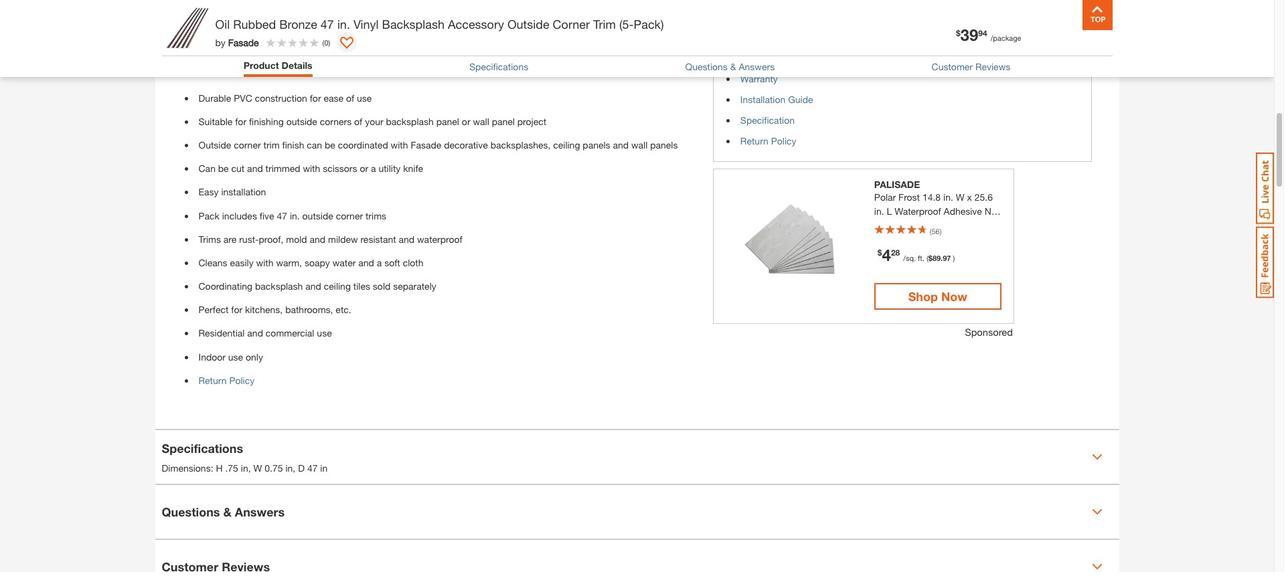 Task type: vqa. For each thing, say whether or not it's contained in the screenshot.
2
no



Task type: describe. For each thing, give the bounding box(es) containing it.
) for ( 56 )
[[940, 227, 942, 236]]

return policy for rightmost return policy link
[[741, 135, 797, 147]]

waterproof
[[895, 206, 942, 217]]

shop
[[909, 289, 939, 304]]

47 right five
[[277, 210, 287, 221]]

construction
[[255, 92, 307, 104]]

easy
[[199, 186, 219, 198]]

trimmed
[[266, 163, 300, 174]]

installation guide link
[[741, 94, 814, 105]]

1 horizontal spatial &
[[731, 61, 737, 72]]

tile
[[943, 220, 958, 231]]

for left installation.
[[535, 25, 547, 36]]

corner inside the fasade 47 in. outside corner trim is made from durable pvc and is easy to cut for installation. this trim is a great way to add an attractive finishing touch to an outside corner on your backsplash or wall panel project. these trim colors allow for coordination with other fasade products to give your design project a stylish look. backsplash panels not included.
[[294, 25, 323, 36]]

fasade down rubbed
[[228, 37, 259, 48]]

fasade down touch
[[295, 59, 326, 70]]

1 vertical spatial use
[[317, 328, 332, 339]]

to right the easy
[[509, 25, 517, 36]]

touch
[[303, 42, 327, 53]]

the
[[182, 25, 198, 36]]

0 vertical spatial answers
[[739, 61, 775, 72]]

frost
[[899, 192, 921, 203]]

47 inside the fasade 47 in. outside corner trim is made from durable pvc and is easy to cut for installation. this trim is a great way to add an attractive finishing touch to an outside corner on your backsplash or wall panel project. these trim colors allow for coordination with other fasade products to give your design project a stylish look. backsplash panels not included.
[[233, 25, 244, 36]]

1 horizontal spatial $
[[929, 254, 933, 263]]

warm,
[[276, 257, 302, 269]]

trims are rust-proof, mold and mildew resistant and waterproof
[[199, 234, 463, 245]]

1 caret image from the top
[[1092, 452, 1103, 463]]

no
[[985, 206, 998, 217]]

product details
[[244, 60, 313, 71]]

0.75
[[265, 463, 283, 474]]

/sq.
[[904, 254, 916, 263]]

w inside palisade polar frost 14.8 in. w x 25.6 in. l waterproof adhesive no grout vinyl wall tile (21 sq. ft./case)
[[957, 192, 965, 203]]

mildew
[[328, 234, 358, 245]]

0 horizontal spatial questions & answers
[[162, 505, 285, 520]]

1 horizontal spatial corner
[[553, 17, 590, 31]]

to left give
[[368, 59, 377, 70]]

4
[[883, 246, 892, 265]]

palisade
[[875, 179, 921, 190]]

47 inside specifications dimensions: h .75 in , w 0.75 in , d 47 in
[[307, 463, 318, 474]]

( for 56
[[930, 227, 932, 236]]

2 vertical spatial trim
[[264, 139, 280, 151]]

0 horizontal spatial questions
[[162, 505, 220, 520]]

47 up '( 0 )'
[[321, 17, 334, 31]]

easily
[[230, 257, 254, 269]]

1 vertical spatial wall
[[473, 116, 490, 127]]

1 horizontal spatial trim
[[594, 17, 616, 31]]

specification
[[741, 115, 795, 126]]

specifications dimensions: h .75 in , w 0.75 in , d 47 in
[[162, 441, 328, 474]]

perfect for kitchens, bathrooms, etc.
[[199, 304, 352, 316]]

1 horizontal spatial project
[[518, 116, 547, 127]]

with right easily
[[256, 257, 274, 269]]

2 vertical spatial backsplash
[[255, 281, 303, 292]]

scissors
[[323, 163, 357, 174]]

1 horizontal spatial be
[[325, 139, 336, 151]]

waterproof
[[417, 234, 463, 245]]

from
[[721, 52, 744, 64]]

the
[[747, 52, 761, 64]]

the fasade 47 in. outside corner trim is made from durable pvc and is easy to cut for installation. this trim is a great way to add an attractive finishing touch to an outside corner on your backsplash or wall panel project. these trim colors allow for coordination with other fasade products to give your design project a stylish look. backsplash panels not included.
[[182, 25, 696, 70]]

mold
[[286, 234, 307, 245]]

sponsored
[[966, 327, 1014, 338]]

pack includes five 47 in. outside corner trims
[[199, 210, 387, 221]]

0 horizontal spatial backsplash
[[382, 17, 445, 31]]

for left ease
[[310, 92, 321, 104]]

(21
[[961, 220, 974, 231]]

2 is from the left
[[477, 25, 484, 36]]

outside inside the fasade 47 in. outside corner trim is made from durable pvc and is easy to cut for installation. this trim is a great way to add an attractive finishing touch to an outside corner on your backsplash or wall panel project. these trim colors allow for coordination with other fasade products to give your design project a stylish look. backsplash panels not included.
[[259, 25, 292, 36]]

easy
[[487, 25, 506, 36]]

return policy for the bottommost return policy link
[[199, 375, 255, 386]]

0 horizontal spatial panel
[[437, 116, 460, 127]]

fasade up by
[[200, 25, 231, 36]]

2 vertical spatial or
[[360, 163, 369, 174]]

( 56 )
[[930, 227, 942, 236]]

soft
[[385, 257, 400, 269]]

panel inside the fasade 47 in. outside corner trim is made from durable pvc and is easy to cut for installation. this trim is a great way to add an attractive finishing touch to an outside corner on your backsplash or wall panel project. these trim colors allow for coordination with other fasade products to give your design project a stylish look. backsplash panels not included.
[[531, 42, 554, 53]]

polar frost 14.8 in. w x 25.6 in. l waterproof adhesive no grout vinyl wall tile (21 sq. ft./case) image
[[727, 180, 858, 310]]

trims
[[199, 234, 221, 245]]

give
[[379, 59, 396, 70]]

pack
[[199, 210, 220, 221]]

1 horizontal spatial backsplash
[[386, 116, 434, 127]]

1 is from the left
[[346, 25, 353, 36]]

backsplashes,
[[491, 139, 551, 151]]

2 in from the left
[[286, 463, 293, 474]]

) inside $ 4 28 /sq. ft. ( $ 89 . 97 )
[[954, 254, 956, 263]]

includes
[[222, 210, 257, 221]]

other
[[271, 59, 292, 70]]

installation
[[221, 186, 266, 198]]

specifications for specifications
[[470, 61, 529, 72]]

look.
[[519, 59, 539, 70]]

0 vertical spatial trim
[[619, 25, 636, 36]]

for right suitable
[[235, 116, 247, 127]]

shop now button
[[875, 283, 1002, 310]]

included.
[[639, 59, 678, 70]]

for down add
[[182, 59, 193, 70]]

customer
[[932, 61, 973, 72]]

durable pvc construction for ease of use
[[199, 92, 372, 104]]

can
[[199, 163, 216, 174]]

project inside the fasade 47 in. outside corner trim is made from durable pvc and is easy to cut for installation. this trim is a great way to add an attractive finishing touch to an outside corner on your backsplash or wall panel project. these trim colors allow for coordination with other fasade products to give your design project a stylish look. backsplash panels not included.
[[451, 59, 480, 70]]

caret image
[[1092, 507, 1103, 518]]

cut inside the fasade 47 in. outside corner trim is made from durable pvc and is easy to cut for installation. this trim is a great way to add an attractive finishing touch to an outside corner on your backsplash or wall panel project. these trim colors allow for coordination with other fasade products to give your design project a stylish look. backsplash panels not included.
[[520, 25, 533, 36]]

suitable
[[199, 116, 233, 127]]

these
[[591, 42, 617, 53]]

kitchens,
[[245, 304, 283, 316]]

guide
[[789, 94, 814, 105]]

outside inside the fasade 47 in. outside corner trim is made from durable pvc and is easy to cut for installation. this trim is a great way to add an attractive finishing touch to an outside corner on your backsplash or wall panel project. these trim colors allow for coordination with other fasade products to give your design project a stylish look. backsplash panels not included.
[[354, 42, 384, 53]]

durable
[[403, 25, 435, 36]]

residential
[[199, 328, 245, 339]]

1 horizontal spatial corner
[[336, 210, 363, 221]]

2 vertical spatial use
[[228, 351, 243, 363]]

d
[[298, 463, 305, 474]]

durable
[[199, 92, 231, 104]]

cleans
[[199, 257, 227, 269]]

fasade up knife
[[411, 139, 442, 151]]

perfect
[[199, 304, 229, 316]]

way
[[679, 25, 696, 36]]

0 horizontal spatial &
[[223, 505, 232, 520]]

decorative
[[444, 139, 488, 151]]

can
[[307, 139, 322, 151]]

1 vertical spatial return policy link
[[199, 375, 255, 386]]

in. for oil rubbed bronze 47 in. vinyl backsplash accessory outside corner trim (5-pack)
[[338, 17, 350, 31]]

details
[[282, 60, 313, 71]]

specifications for specifications dimensions: h .75 in , w 0.75 in , d 47 in
[[162, 441, 243, 456]]

from
[[382, 25, 401, 36]]

commercial
[[266, 328, 315, 339]]

shop now
[[909, 289, 968, 304]]

1 horizontal spatial your
[[399, 59, 417, 70]]

attractive
[[224, 42, 263, 53]]

for right perfect
[[231, 304, 243, 316]]

28
[[892, 248, 901, 258]]

14.8
[[923, 192, 941, 203]]

(5-
[[620, 17, 634, 31]]

/package
[[991, 33, 1022, 42]]

resistant
[[361, 234, 396, 245]]

3 is from the left
[[638, 25, 645, 36]]

pack)
[[634, 17, 664, 31]]

feedback link image
[[1257, 226, 1275, 299]]

of for corners
[[354, 116, 363, 127]]

etc.
[[336, 304, 352, 316]]

separately
[[393, 281, 437, 292]]

1 vertical spatial outside
[[287, 116, 317, 127]]

0
[[325, 38, 329, 47]]

corners
[[320, 116, 352, 127]]

knife
[[403, 163, 423, 174]]

installation.
[[549, 25, 597, 36]]

$ 39 94 /package
[[957, 25, 1022, 44]]

corner inside the fasade 47 in. outside corner trim is made from durable pvc and is easy to cut for installation. this trim is a great way to add an attractive finishing touch to an outside corner on your backsplash or wall panel project. these trim colors allow for coordination with other fasade products to give your design project a stylish look. backsplash panels not included.
[[387, 42, 414, 53]]

backsplash inside the fasade 47 in. outside corner trim is made from durable pvc and is easy to cut for installation. this trim is a great way to add an attractive finishing touch to an outside corner on your backsplash or wall panel project. these trim colors allow for coordination with other fasade products to give your design project a stylish look. backsplash panels not included.
[[451, 42, 499, 53]]

coordination
[[196, 59, 248, 70]]

0 horizontal spatial ceiling
[[324, 281, 351, 292]]



Task type: locate. For each thing, give the bounding box(es) containing it.
finishing inside the fasade 47 in. outside corner trim is made from durable pvc and is easy to cut for installation. this trim is a great way to add an attractive finishing touch to an outside corner on your backsplash or wall panel project. these trim colors allow for coordination with other fasade products to give your design project a stylish look. backsplash panels not included.
[[266, 42, 301, 53]]

2 an from the left
[[341, 42, 351, 53]]

finishing down construction
[[249, 116, 284, 127]]

outside down suitable
[[199, 139, 231, 151]]

your right give
[[399, 59, 417, 70]]

w left "x"
[[957, 192, 965, 203]]

ft.
[[919, 254, 925, 263]]

1 horizontal spatial (
[[927, 254, 929, 263]]

0 vertical spatial be
[[325, 139, 336, 151]]

outside up trims are rust-proof, mold and mildew resistant and waterproof
[[303, 210, 333, 221]]

( inside $ 4 28 /sq. ft. ( $ 89 . 97 )
[[927, 254, 929, 263]]

an right add
[[212, 42, 222, 53]]

outside
[[354, 42, 384, 53], [287, 116, 317, 127], [303, 210, 333, 221]]

47
[[321, 17, 334, 31], [233, 25, 244, 36], [277, 210, 287, 221], [307, 463, 318, 474]]

from the manufacturer
[[721, 52, 824, 64]]

in
[[241, 463, 248, 474], [286, 463, 293, 474], [320, 463, 328, 474]]

in. up "mold"
[[290, 210, 300, 221]]

$ left 94
[[957, 28, 961, 38]]

0 horizontal spatial your
[[365, 116, 384, 127]]

corner up project.
[[553, 17, 590, 31]]

1 horizontal spatial policy
[[772, 135, 797, 147]]

use left the only
[[228, 351, 243, 363]]

0 horizontal spatial ,
[[248, 463, 251, 474]]

caret image up caret image
[[1092, 452, 1103, 463]]

a
[[648, 25, 653, 36], [482, 59, 487, 70], [371, 163, 376, 174], [377, 257, 382, 269]]

vinyl
[[354, 17, 379, 31], [901, 220, 921, 231]]

0 horizontal spatial corner
[[234, 139, 261, 151]]

in. up display icon
[[338, 17, 350, 31]]

your
[[430, 42, 448, 53], [399, 59, 417, 70], [365, 116, 384, 127]]

89
[[933, 254, 941, 263]]

2 vertical spatial outside
[[303, 210, 333, 221]]

ceiling right backsplashes, on the top left of the page
[[554, 139, 580, 151]]

return policy link
[[741, 135, 797, 147], [199, 375, 255, 386]]

0 vertical spatial vinyl
[[354, 17, 379, 31]]

0 vertical spatial use
[[357, 92, 372, 104]]

0 horizontal spatial answers
[[235, 505, 285, 520]]

vinyl inside palisade polar frost 14.8 in. w x 25.6 in. l waterproof adhesive no grout vinyl wall tile (21 sq. ft./case)
[[901, 220, 921, 231]]

2 vertical spatial your
[[365, 116, 384, 127]]

a left soft on the left of the page
[[377, 257, 382, 269]]

display image
[[341, 37, 354, 50]]

residential and commercial use
[[199, 328, 332, 339]]

live chat image
[[1257, 153, 1275, 224]]

trim up not
[[619, 42, 635, 53]]

panels inside the fasade 47 in. outside corner trim is made from durable pvc and is easy to cut for installation. this trim is a great way to add an attractive finishing touch to an outside corner on your backsplash or wall panel project. these trim colors allow for coordination with other fasade products to give your design project a stylish look. backsplash panels not included.
[[593, 59, 621, 70]]

corner up touch
[[294, 25, 323, 36]]

1 horizontal spatial is
[[477, 25, 484, 36]]

1 horizontal spatial panel
[[492, 116, 515, 127]]

grout
[[875, 220, 898, 231]]

1 vertical spatial w
[[254, 463, 262, 474]]

3 in from the left
[[320, 463, 328, 474]]

2 horizontal spatial backsplash
[[451, 42, 499, 53]]

0 horizontal spatial specifications
[[162, 441, 243, 456]]

finishing up 'other'
[[266, 42, 301, 53]]

0 horizontal spatial )
[[329, 38, 331, 47]]

in.
[[338, 17, 350, 31], [247, 25, 256, 36], [944, 192, 954, 203], [875, 206, 885, 217], [290, 210, 300, 221]]

( left tile
[[930, 227, 932, 236]]

)
[[329, 38, 331, 47], [940, 227, 942, 236], [954, 254, 956, 263]]

2 horizontal spatial outside
[[508, 17, 550, 31]]

backsplash down accessory
[[451, 42, 499, 53]]

fasade
[[200, 25, 231, 36], [228, 37, 259, 48], [295, 59, 326, 70], [411, 139, 442, 151]]

to right 0 in the top of the page
[[330, 42, 338, 53]]

return policy link down specification
[[741, 135, 797, 147]]

questions down allow
[[686, 61, 728, 72]]

0 vertical spatial corner
[[387, 42, 414, 53]]

& left the
[[731, 61, 737, 72]]

w inside specifications dimensions: h .75 in , w 0.75 in , d 47 in
[[254, 463, 262, 474]]

0 vertical spatial project
[[451, 59, 480, 70]]

a left utility
[[371, 163, 376, 174]]

is up display icon
[[346, 25, 353, 36]]

questions & answers up warranty at the top right of the page
[[686, 61, 775, 72]]

x
[[968, 192, 973, 203]]

trim inside the fasade 47 in. outside corner trim is made from durable pvc and is easy to cut for installation. this trim is a great way to add an attractive finishing touch to an outside corner on your backsplash or wall panel project. these trim colors allow for coordination with other fasade products to give your design project a stylish look. backsplash panels not included.
[[326, 25, 343, 36]]

, left d
[[293, 463, 296, 474]]

product image image
[[165, 7, 209, 50]]

2 vertical spatial wall
[[632, 139, 648, 151]]

trim
[[619, 25, 636, 36], [619, 42, 635, 53], [264, 139, 280, 151]]

0 vertical spatial of
[[346, 92, 354, 104]]

five
[[260, 210, 274, 221]]

94
[[979, 28, 988, 38]]

l
[[887, 206, 893, 217]]

0 vertical spatial questions & answers
[[686, 61, 775, 72]]

outside
[[508, 17, 550, 31], [259, 25, 292, 36], [199, 139, 231, 151]]

warranty link
[[741, 73, 778, 84]]

2 horizontal spatial (
[[930, 227, 932, 236]]

policy for rightmost return policy link
[[772, 135, 797, 147]]

0 horizontal spatial project
[[451, 59, 480, 70]]

0 horizontal spatial w
[[254, 463, 262, 474]]

a left stylish
[[482, 59, 487, 70]]

policy down indoor use only
[[229, 375, 255, 386]]

$
[[957, 28, 961, 38], [878, 248, 883, 258], [929, 254, 933, 263]]

2 , from the left
[[293, 463, 296, 474]]

add
[[193, 42, 209, 53]]

soapy
[[305, 257, 330, 269]]

1 vertical spatial corner
[[234, 139, 261, 151]]

customer reviews
[[932, 61, 1011, 72]]

is left the easy
[[477, 25, 484, 36]]

with down can on the top
[[303, 163, 320, 174]]

or up stylish
[[501, 42, 510, 53]]

with up utility
[[391, 139, 408, 151]]

return for rightmost return policy link
[[741, 135, 769, 147]]

1 horizontal spatial use
[[317, 328, 332, 339]]

in. up by fasade
[[247, 25, 256, 36]]

of right corners
[[354, 116, 363, 127]]

product
[[244, 60, 279, 71]]

$ for 4
[[878, 248, 883, 258]]

sq.
[[976, 220, 989, 231]]

your up coordinated
[[365, 116, 384, 127]]

trim left (5- on the left top
[[594, 17, 616, 31]]

backsplash
[[382, 17, 445, 31], [542, 59, 590, 70]]

outside right the easy
[[508, 17, 550, 31]]

outside up 'other'
[[259, 25, 292, 36]]

backsplash up on
[[382, 17, 445, 31]]

) for ( 0 )
[[329, 38, 331, 47]]

answers up warranty at the top right of the page
[[739, 61, 775, 72]]

sold
[[373, 281, 391, 292]]

0 horizontal spatial $
[[878, 248, 883, 258]]

be right can on the top
[[325, 139, 336, 151]]

1 horizontal spatial cut
[[520, 25, 533, 36]]

to left add
[[182, 42, 190, 53]]

2 horizontal spatial is
[[638, 25, 645, 36]]

( for 0
[[323, 38, 325, 47]]

return down specification
[[741, 135, 769, 147]]

or
[[501, 42, 510, 53], [462, 116, 471, 127], [360, 163, 369, 174]]

0 horizontal spatial vinyl
[[354, 17, 379, 31]]

$ left 28
[[878, 248, 883, 258]]

0 horizontal spatial is
[[346, 25, 353, 36]]

0 vertical spatial &
[[731, 61, 737, 72]]

1 vertical spatial ceiling
[[324, 281, 351, 292]]

questions down dimensions:
[[162, 505, 220, 520]]

$ 4 28 /sq. ft. ( $ 89 . 97 )
[[878, 246, 956, 265]]

with left 'other'
[[251, 59, 268, 70]]

corner up mildew
[[336, 210, 363, 221]]

& down .75
[[223, 505, 232, 520]]

questions & answers button
[[686, 61, 775, 72], [686, 61, 775, 72], [155, 486, 1120, 539]]

0 vertical spatial pvc
[[438, 25, 456, 36]]

or down coordinated
[[360, 163, 369, 174]]

specifications down the easy
[[470, 61, 529, 72]]

return
[[741, 135, 769, 147], [199, 375, 227, 386]]

by
[[215, 37, 226, 48]]

1 vertical spatial or
[[462, 116, 471, 127]]

2 vertical spatial )
[[954, 254, 956, 263]]

2 caret image from the top
[[1092, 562, 1103, 573]]

palisade polar frost 14.8 in. w x 25.6 in. l waterproof adhesive no grout vinyl wall tile (21 sq. ft./case)
[[875, 179, 998, 245]]

ceiling up etc. at the left bottom of page
[[324, 281, 351, 292]]

1 vertical spatial &
[[223, 505, 232, 520]]

w
[[957, 192, 965, 203], [254, 463, 262, 474]]

) right 97
[[954, 254, 956, 263]]

in. left l
[[875, 206, 885, 217]]

0 horizontal spatial cut
[[231, 163, 245, 174]]

,
[[248, 463, 251, 474], [293, 463, 296, 474]]

1 horizontal spatial or
[[462, 116, 471, 127]]

corner
[[553, 17, 590, 31], [294, 25, 323, 36]]

1 vertical spatial backsplash
[[386, 116, 434, 127]]

1 vertical spatial answers
[[235, 505, 285, 520]]

2 horizontal spatial in
[[320, 463, 328, 474]]

rubbed
[[233, 17, 276, 31]]

of for ease
[[346, 92, 354, 104]]

use up suitable for finishing outside corners of your backsplash panel or wall panel project
[[357, 92, 372, 104]]

0 vertical spatial policy
[[772, 135, 797, 147]]

cut right the easy
[[520, 25, 533, 36]]

coordinating backsplash and ceiling tiles sold separately
[[199, 281, 437, 292]]

with inside the fasade 47 in. outside corner trim is made from durable pvc and is easy to cut for installation. this trim is a great way to add an attractive finishing touch to an outside corner on your backsplash or wall panel project. these trim colors allow for coordination with other fasade products to give your design project a stylish look. backsplash panels not included.
[[251, 59, 268, 70]]

caret image down caret image
[[1092, 562, 1103, 573]]

or up decorative
[[462, 116, 471, 127]]

or inside the fasade 47 in. outside corner trim is made from durable pvc and is easy to cut for installation. this trim is a great way to add an attractive finishing touch to an outside corner on your backsplash or wall panel project. these trim colors allow for coordination with other fasade products to give your design project a stylish look. backsplash panels not included.
[[501, 42, 510, 53]]

1 vertical spatial your
[[399, 59, 417, 70]]

corner down from
[[387, 42, 414, 53]]

trim left finish
[[264, 139, 280, 151]]

in. for pack includes five 47 in. outside corner trims
[[290, 210, 300, 221]]

trims
[[366, 210, 387, 221]]

1 vertical spatial return policy
[[199, 375, 255, 386]]

0 horizontal spatial return policy
[[199, 375, 255, 386]]

in. inside the fasade 47 in. outside corner trim is made from durable pvc and is easy to cut for installation. this trim is a great way to add an attractive finishing touch to an outside corner on your backsplash or wall panel project. these trim colors allow for coordination with other fasade products to give your design project a stylish look. backsplash panels not included.
[[247, 25, 256, 36]]

of right ease
[[346, 92, 354, 104]]

$ inside $ 39 94 /package
[[957, 28, 961, 38]]

vinyl down waterproof
[[901, 220, 921, 231]]

wall inside the fasade 47 in. outside corner trim is made from durable pvc and is easy to cut for installation. this trim is a great way to add an attractive finishing touch to an outside corner on your backsplash or wall panel project. these trim colors allow for coordination with other fasade products to give your design project a stylish look. backsplash panels not included.
[[512, 42, 529, 53]]

return for the bottommost return policy link
[[199, 375, 227, 386]]

backsplash up perfect for kitchens, bathrooms, etc.
[[255, 281, 303, 292]]

backsplash down project.
[[542, 59, 590, 70]]

2 horizontal spatial use
[[357, 92, 372, 104]]

in right .75
[[241, 463, 248, 474]]

2 horizontal spatial $
[[957, 28, 961, 38]]

) right touch
[[329, 38, 331, 47]]

0 vertical spatial cut
[[520, 25, 533, 36]]

suitable for finishing outside corners of your backsplash panel or wall panel project
[[199, 116, 547, 127]]

25.6
[[975, 192, 994, 203]]

1 horizontal spatial wall
[[512, 42, 529, 53]]

backsplash inside the fasade 47 in. outside corner trim is made from durable pvc and is easy to cut for installation. this trim is a great way to add an attractive finishing touch to an outside corner on your backsplash or wall panel project. these trim colors allow for coordination with other fasade products to give your design project a stylish look. backsplash panels not included.
[[542, 59, 590, 70]]

0 horizontal spatial outside
[[199, 139, 231, 151]]

wall
[[923, 220, 941, 231]]

top button
[[1083, 0, 1113, 30]]

answers
[[739, 61, 775, 72], [235, 505, 285, 520]]

specifications
[[470, 61, 529, 72], [162, 441, 243, 456]]

0 vertical spatial return policy link
[[741, 135, 797, 147]]

2 horizontal spatial wall
[[632, 139, 648, 151]]

w left 0.75
[[254, 463, 262, 474]]

return policy down indoor use only
[[199, 375, 255, 386]]

polar
[[875, 192, 897, 203]]

1 vertical spatial backsplash
[[542, 59, 590, 70]]

can be cut and trimmed with scissors or a utility knife
[[199, 163, 423, 174]]

answers down 0.75
[[235, 505, 285, 520]]

specifications inside specifications dimensions: h .75 in , w 0.75 in , d 47 in
[[162, 441, 243, 456]]

0 vertical spatial wall
[[512, 42, 529, 53]]

tiles
[[354, 281, 370, 292]]

return policy down specification
[[741, 135, 797, 147]]

2 horizontal spatial or
[[501, 42, 510, 53]]

1 horizontal spatial questions
[[686, 61, 728, 72]]

easy installation
[[199, 186, 266, 198]]

1 , from the left
[[248, 463, 251, 474]]

, right .75
[[248, 463, 251, 474]]

1 horizontal spatial vinyl
[[901, 220, 921, 231]]

with
[[251, 59, 268, 70], [391, 139, 408, 151], [303, 163, 320, 174], [256, 257, 274, 269]]

not
[[623, 59, 637, 70]]

questions & answers
[[686, 61, 775, 72], [162, 505, 285, 520]]

accessory
[[448, 17, 504, 31]]

policy for the bottommost return policy link
[[229, 375, 255, 386]]

1 horizontal spatial outside
[[259, 25, 292, 36]]

by fasade
[[215, 37, 259, 48]]

$ right ft.
[[929, 254, 933, 263]]

outside down made
[[354, 42, 384, 53]]

( right ft.
[[927, 254, 929, 263]]

is right (5- on the left top
[[638, 25, 645, 36]]

ceiling
[[554, 139, 580, 151], [324, 281, 351, 292]]

1 vertical spatial vinyl
[[901, 220, 921, 231]]

1 horizontal spatial ceiling
[[554, 139, 580, 151]]

1 vertical spatial cut
[[231, 163, 245, 174]]

0 vertical spatial questions
[[686, 61, 728, 72]]

) left tile
[[940, 227, 942, 236]]

caret image
[[1092, 452, 1103, 463], [1092, 562, 1103, 573]]

( left display icon
[[323, 38, 325, 47]]

specifications up dimensions:
[[162, 441, 243, 456]]

on
[[417, 42, 427, 53]]

use down bathrooms, at the bottom of page
[[317, 328, 332, 339]]

vinyl left from
[[354, 17, 379, 31]]

0 horizontal spatial backsplash
[[255, 281, 303, 292]]

1 vertical spatial of
[[354, 116, 363, 127]]

only
[[246, 351, 263, 363]]

2 vertical spatial (
[[927, 254, 929, 263]]

0 horizontal spatial pvc
[[234, 92, 252, 104]]

backsplash up outside corner trim finish can be coordinated with fasade decorative backsplashes, ceiling panels and wall panels
[[386, 116, 434, 127]]

1 vertical spatial )
[[940, 227, 942, 236]]

are
[[224, 234, 237, 245]]

0 horizontal spatial return policy link
[[199, 375, 255, 386]]

ease
[[324, 92, 344, 104]]

1 horizontal spatial return policy
[[741, 135, 797, 147]]

oil
[[215, 17, 230, 31]]

1 in from the left
[[241, 463, 248, 474]]

policy down specification link
[[772, 135, 797, 147]]

1 an from the left
[[212, 42, 222, 53]]

1 horizontal spatial ,
[[293, 463, 296, 474]]

rust-
[[239, 234, 259, 245]]

1 horizontal spatial return policy link
[[741, 135, 797, 147]]

design
[[420, 59, 448, 70]]

0 vertical spatial your
[[430, 42, 448, 53]]

project.
[[557, 42, 589, 53]]

in. right 14.8
[[944, 192, 954, 203]]

panel up backsplashes, on the top left of the page
[[492, 116, 515, 127]]

pvc inside the fasade 47 in. outside corner trim is made from durable pvc and is easy to cut for installation. this trim is a great way to add an attractive finishing touch to an outside corner on your backsplash or wall panel project. these trim colors allow for coordination with other fasade products to give your design project a stylish look. backsplash panels not included.
[[438, 25, 456, 36]]

in. for palisade polar frost 14.8 in. w x 25.6 in. l waterproof adhesive no grout vinyl wall tile (21 sq. ft./case)
[[944, 192, 954, 203]]

0 vertical spatial or
[[501, 42, 510, 53]]

products
[[328, 59, 366, 70]]

colors
[[638, 42, 664, 53]]

1 vertical spatial (
[[930, 227, 932, 236]]

0 vertical spatial outside
[[354, 42, 384, 53]]

0 horizontal spatial return
[[199, 375, 227, 386]]

and inside the fasade 47 in. outside corner trim is made from durable pvc and is easy to cut for installation. this trim is a great way to add an attractive finishing touch to an outside corner on your backsplash or wall panel project. these trim colors allow for coordination with other fasade products to give your design project a stylish look. backsplash panels not included.
[[459, 25, 475, 36]]

a left great
[[648, 25, 653, 36]]

ft./case)
[[875, 234, 909, 245]]

project up backsplashes, on the top left of the page
[[518, 116, 547, 127]]

questions & answers down the h
[[162, 505, 285, 520]]

trim right this
[[619, 25, 636, 36]]

0 horizontal spatial be
[[218, 163, 229, 174]]

$ for 39
[[957, 28, 961, 38]]

1 vertical spatial pvc
[[234, 92, 252, 104]]

0 horizontal spatial policy
[[229, 375, 255, 386]]

1 vertical spatial trim
[[619, 42, 635, 53]]

project right design
[[451, 59, 480, 70]]

bathrooms,
[[285, 304, 333, 316]]

0 vertical spatial finishing
[[266, 42, 301, 53]]

1 vertical spatial questions
[[162, 505, 220, 520]]

1 vertical spatial finishing
[[249, 116, 284, 127]]



